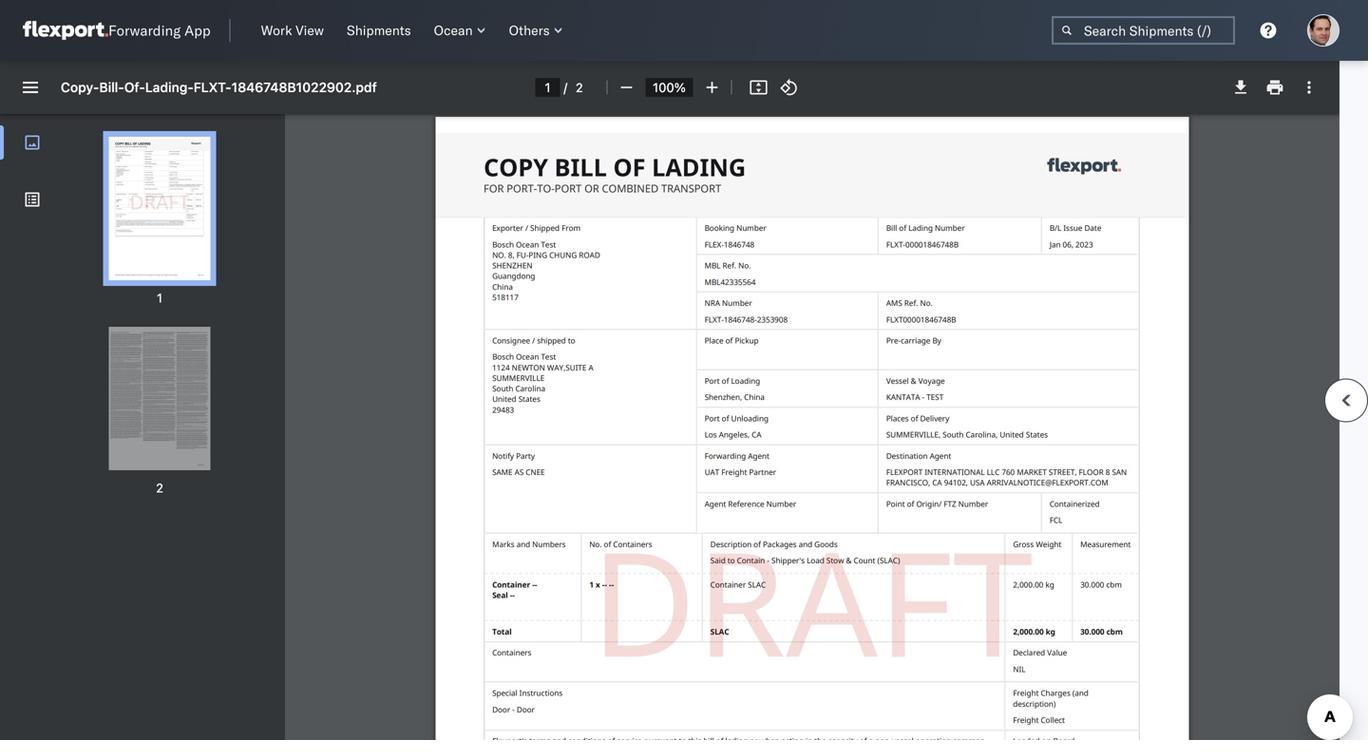 Task type: describe. For each thing, give the bounding box(es) containing it.
flexport. image
[[23, 21, 108, 40]]

forwarding app
[[108, 21, 211, 39]]

work view
[[261, 22, 324, 38]]

work
[[261, 22, 292, 38]]

shipments link
[[339, 18, 419, 43]]

forwarding
[[108, 21, 181, 39]]

forwarding app link
[[23, 21, 211, 40]]

app
[[184, 21, 211, 39]]

view
[[296, 22, 324, 38]]

others button
[[501, 18, 571, 43]]



Task type: vqa. For each thing, say whether or not it's contained in the screenshot.
Ocean
yes



Task type: locate. For each thing, give the bounding box(es) containing it.
others
[[509, 22, 550, 38]]

ocean button
[[426, 18, 494, 43]]

work view link
[[253, 18, 332, 43]]

ocean
[[434, 22, 473, 38]]

shipments
[[347, 22, 411, 38]]

Search Shipments (/) text field
[[1052, 16, 1235, 45]]



